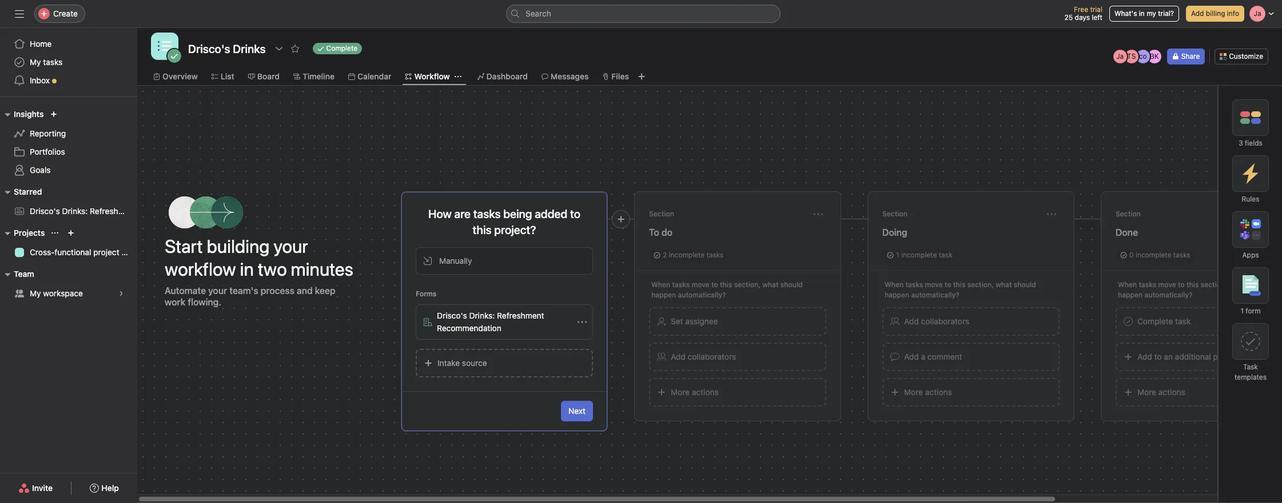 Task type: vqa. For each thing, say whether or not it's contained in the screenshot.
"0" Button to the right
no



Task type: describe. For each thing, give the bounding box(es) containing it.
project inside 'element'
[[93, 248, 119, 257]]

task
[[1243, 363, 1258, 372]]

drinks: for drisco's drinks: refreshment recommendation button
[[469, 311, 495, 321]]

section for done
[[1116, 210, 1141, 218]]

and
[[297, 286, 313, 296]]

team
[[14, 269, 34, 279]]

done button
[[1116, 222, 1282, 243]]

drisco's drinks: refreshment recommendation for drisco's drinks: refreshment recommendation link on the left top
[[30, 206, 204, 216]]

recommendation for drisco's drinks: refreshment recommendation link on the left top
[[139, 206, 204, 216]]

add for doing
[[904, 352, 919, 362]]

plan
[[122, 248, 137, 257]]

add billing info
[[1191, 9, 1239, 18]]

drisco's drinks: refreshment recommendation button
[[416, 305, 593, 340]]

list
[[221, 71, 234, 81]]

set
[[671, 317, 683, 326]]

1 for 1 form
[[1241, 307, 1244, 316]]

create button
[[34, 5, 85, 23]]

overview
[[162, 71, 198, 81]]

source
[[462, 358, 487, 368]]

manually
[[439, 256, 472, 266]]

automatically? for to do
[[678, 291, 726, 299]]

refreshment for drisco's drinks: refreshment recommendation link on the left top
[[90, 206, 137, 216]]

templates
[[1235, 373, 1267, 382]]

reporting
[[30, 129, 66, 138]]

what's in my trial? button
[[1109, 6, 1179, 22]]

0
[[1130, 251, 1134, 259]]

hide sidebar image
[[15, 9, 24, 18]]

form
[[1246, 307, 1261, 316]]

goals link
[[7, 161, 130, 180]]

left
[[1092, 13, 1103, 22]]

reporting link
[[7, 125, 130, 143]]

team's
[[229, 286, 258, 296]]

project inside 'button'
[[1213, 352, 1239, 362]]

what's
[[1115, 9, 1137, 18]]

add inside add billing info button
[[1191, 9, 1204, 18]]

insights button
[[0, 108, 44, 121]]

what's in my trial?
[[1115, 9, 1174, 18]]

task templates
[[1235, 363, 1267, 382]]

should for to do
[[781, 281, 803, 289]]

files link
[[602, 70, 629, 83]]

when tasks move to this section, what should happen automatically? for done
[[1118, 281, 1269, 299]]

board
[[257, 71, 280, 81]]

1 incomplete task
[[896, 251, 953, 259]]

days
[[1075, 13, 1090, 22]]

3 fields
[[1239, 139, 1263, 148]]

complete for complete task
[[1138, 317, 1173, 326]]

insights element
[[0, 104, 137, 182]]

2
[[663, 251, 667, 259]]

next
[[569, 406, 586, 416]]

tasks inside global "element"
[[43, 57, 63, 67]]

search list box
[[506, 5, 781, 23]]

when for done
[[1118, 281, 1137, 289]]

my workspace link
[[7, 285, 130, 303]]

intake source
[[438, 358, 487, 368]]

see details, my workspace image
[[118, 291, 125, 297]]

this project?
[[473, 223, 536, 236]]

invite
[[32, 484, 53, 494]]

collaborators for left add collaborators "button"
[[688, 352, 736, 362]]

move for done
[[1158, 281, 1176, 289]]

happen for done
[[1118, 291, 1143, 299]]

invite button
[[11, 479, 60, 499]]

drisco's for drisco's drinks: refreshment recommendation link on the left top
[[30, 206, 60, 216]]

to inside add to an additional project 'button'
[[1154, 352, 1162, 362]]

0 horizontal spatial task
[[939, 251, 953, 259]]

to do
[[649, 227, 673, 238]]

show options image
[[578, 318, 587, 327]]

happen for doing
[[885, 291, 909, 299]]

complete task button
[[1116, 307, 1282, 336]]

automate
[[165, 286, 206, 296]]

files
[[612, 71, 629, 81]]

ja
[[1116, 52, 1124, 61]]

work flowing.
[[165, 297, 221, 307]]

task inside complete task button
[[1175, 317, 1191, 326]]

section for to do
[[649, 210, 674, 218]]

team button
[[0, 268, 34, 281]]

add to starred image
[[290, 44, 299, 53]]

workflow link
[[405, 70, 450, 83]]

intake
[[438, 358, 460, 368]]

tasks down 0 incomplete tasks
[[1139, 281, 1157, 289]]

two minutes
[[258, 258, 353, 280]]

incomplete for doing
[[901, 251, 937, 259]]

in inside start building your workflow in two minutes automate your team's process and keep work flowing.
[[240, 258, 254, 280]]

1 horizontal spatial your
[[274, 235, 308, 257]]

my tasks link
[[7, 53, 130, 71]]

ts
[[1127, 52, 1136, 61]]

add a comment
[[904, 352, 962, 362]]

1 form
[[1241, 307, 1261, 316]]

when for to do
[[651, 281, 670, 289]]

trial?
[[1158, 9, 1174, 18]]

section, for doing
[[968, 281, 994, 289]]

incomplete for done
[[1136, 251, 1172, 259]]

add to an additional project
[[1138, 352, 1239, 362]]

should for done
[[1247, 281, 1269, 289]]

this for doing
[[953, 281, 966, 289]]

overview link
[[153, 70, 198, 83]]

incomplete for to do
[[669, 251, 705, 259]]

tasks down "to do" button
[[707, 251, 724, 259]]

new project or portfolio image
[[68, 230, 75, 237]]

fields
[[1245, 139, 1263, 148]]

portfolios link
[[7, 143, 130, 161]]

start
[[165, 235, 203, 257]]

intake source button
[[416, 349, 593, 378]]

set assignee
[[671, 317, 718, 326]]

workflow
[[165, 258, 236, 280]]

1 for 1 incomplete task
[[896, 251, 899, 259]]

teams element
[[0, 264, 137, 305]]

25
[[1065, 13, 1073, 22]]

dashboard
[[486, 71, 528, 81]]

additional
[[1175, 352, 1211, 362]]

move for to do
[[692, 281, 710, 289]]

move for doing
[[925, 281, 943, 289]]

help
[[101, 484, 119, 494]]

projects button
[[0, 226, 45, 240]]

home link
[[7, 35, 130, 53]]

tasks down 2 incomplete tasks
[[672, 281, 690, 289]]

doing button
[[882, 222, 1060, 243]]

insights
[[14, 109, 44, 119]]

list link
[[212, 70, 234, 83]]

done
[[1116, 227, 1138, 238]]

should for doing
[[1014, 281, 1036, 289]]

this for done
[[1187, 281, 1199, 289]]

0 horizontal spatial your
[[208, 286, 227, 296]]



Task type: locate. For each thing, give the bounding box(es) containing it.
3 automatically? from the left
[[1145, 291, 1193, 299]]

1 vertical spatial your
[[208, 286, 227, 296]]

when tasks move to this section, what should happen automatically? up complete task button at the bottom of the page
[[1118, 281, 1269, 299]]

in up 'team's'
[[240, 258, 254, 280]]

when tasks move to this section, what should happen automatically? for doing
[[885, 281, 1036, 299]]

inbox
[[30, 75, 50, 85]]

forms
[[416, 290, 437, 298]]

collaborators for rightmost add collaborators "button"
[[921, 317, 970, 326]]

1 horizontal spatial automatically?
[[911, 291, 959, 299]]

starred element
[[0, 182, 204, 223]]

happen
[[651, 291, 676, 299], [885, 291, 909, 299], [1118, 291, 1143, 299]]

show options, current sort, top image
[[52, 230, 59, 237]]

move down 2 incomplete tasks
[[692, 281, 710, 289]]

tab actions image
[[454, 73, 461, 80]]

show options image
[[274, 44, 283, 53]]

move down 1 incomplete task
[[925, 281, 943, 289]]

search
[[526, 9, 551, 18]]

add to an additional project button
[[1116, 343, 1282, 371]]

1 vertical spatial 1
[[1241, 307, 1244, 316]]

when down 2
[[651, 281, 670, 289]]

2 horizontal spatial happen
[[1118, 291, 1143, 299]]

drisco's drinks: refreshment recommendation inside drisco's drinks: refreshment recommendation button
[[437, 311, 544, 333]]

board link
[[248, 70, 280, 83]]

1 vertical spatial add collaborators
[[671, 352, 736, 362]]

cross-functional project plan link
[[7, 244, 137, 262]]

1 horizontal spatial what
[[996, 281, 1012, 289]]

0 horizontal spatial move
[[692, 281, 710, 289]]

0 horizontal spatial project
[[93, 248, 119, 257]]

1 horizontal spatial add collaborators
[[904, 317, 970, 326]]

2 horizontal spatial this
[[1187, 281, 1199, 289]]

move
[[692, 281, 710, 289], [925, 281, 943, 289], [1158, 281, 1176, 289]]

0 incomplete tasks
[[1130, 251, 1191, 259]]

0 vertical spatial your
[[274, 235, 308, 257]]

tasks down 1 incomplete task
[[906, 281, 923, 289]]

3 when tasks move to this section, what should happen automatically? from the left
[[1118, 281, 1269, 299]]

recommendation inside "starred" element
[[139, 206, 204, 216]]

1 horizontal spatial move
[[925, 281, 943, 289]]

to inside how are tasks being added to this project?
[[570, 207, 580, 220]]

free
[[1074, 5, 1088, 14]]

2 when tasks move to this section, what should happen automatically? from the left
[[885, 281, 1036, 299]]

this
[[720, 281, 732, 289], [953, 281, 966, 289], [1187, 281, 1199, 289]]

set assignee button
[[649, 307, 826, 336]]

0 vertical spatial refreshment
[[90, 206, 137, 216]]

when tasks move to this section, what should happen automatically? down 1 incomplete task
[[885, 281, 1036, 299]]

0 horizontal spatial in
[[240, 258, 254, 280]]

project up task templates
[[1213, 352, 1239, 362]]

my
[[1147, 9, 1156, 18]]

tasks down home
[[43, 57, 63, 67]]

keep
[[315, 286, 336, 296]]

co
[[1139, 52, 1147, 61]]

3 incomplete from the left
[[1136, 251, 1172, 259]]

add inside add to an additional project 'button'
[[1138, 352, 1152, 362]]

drisco's up show options, current sort, top icon
[[30, 206, 60, 216]]

refreshment up plan
[[90, 206, 137, 216]]

1 vertical spatial drisco's drinks: refreshment recommendation
[[437, 311, 544, 333]]

when tasks move to this section, what should happen automatically? up set assignee "button"
[[651, 281, 803, 299]]

workflow
[[414, 71, 450, 81]]

my workspace
[[30, 289, 83, 299]]

project
[[93, 248, 119, 257], [1213, 352, 1239, 362]]

1 section, from the left
[[734, 281, 761, 289]]

share
[[1181, 52, 1200, 61]]

refreshment for drisco's drinks: refreshment recommendation button
[[497, 311, 544, 321]]

to down 1 incomplete task
[[945, 281, 952, 289]]

what
[[763, 281, 779, 289], [996, 281, 1012, 289], [1229, 281, 1245, 289]]

share button
[[1167, 49, 1205, 65]]

2 what from the left
[[996, 281, 1012, 289]]

3 this from the left
[[1187, 281, 1199, 289]]

happen up 'set'
[[651, 291, 676, 299]]

my inside my tasks link
[[30, 57, 41, 67]]

automatically? for done
[[1145, 291, 1193, 299]]

drisco's drinks: refreshment recommendation up intake source dropdown button
[[437, 311, 544, 333]]

collaborators down assignee
[[688, 352, 736, 362]]

1 automatically? from the left
[[678, 291, 726, 299]]

drisco's drinks: refreshment recommendation for drisco's drinks: refreshment recommendation button
[[437, 311, 544, 333]]

timeline link
[[293, 70, 335, 83]]

billing
[[1206, 9, 1225, 18]]

add collaborators down assignee
[[671, 352, 736, 362]]

1 what from the left
[[763, 281, 779, 289]]

add tab image
[[637, 72, 646, 81]]

do
[[662, 227, 673, 238]]

info
[[1227, 9, 1239, 18]]

1 when tasks move to this section, what should happen automatically? from the left
[[651, 281, 803, 299]]

1 vertical spatial recommendation
[[437, 323, 501, 333]]

are
[[454, 207, 471, 220]]

recommendation inside button
[[437, 323, 501, 333]]

drisco's drinks: refreshment recommendation up plan
[[30, 206, 204, 216]]

0 vertical spatial add collaborators
[[904, 317, 970, 326]]

add down 'set'
[[671, 352, 686, 362]]

complete inside dropdown button
[[326, 44, 357, 53]]

complete button
[[307, 41, 367, 57]]

0 horizontal spatial refreshment
[[90, 206, 137, 216]]

happen down 1 incomplete task
[[885, 291, 909, 299]]

1 vertical spatial project
[[1213, 352, 1239, 362]]

0 vertical spatial project
[[93, 248, 119, 257]]

2 section from the left
[[882, 210, 908, 218]]

this down doing button
[[953, 281, 966, 289]]

add collaborators
[[904, 317, 970, 326], [671, 352, 736, 362]]

2 my from the top
[[30, 289, 41, 299]]

2 when from the left
[[885, 281, 904, 289]]

0 horizontal spatial drisco's drinks: refreshment recommendation
[[30, 206, 204, 216]]

0 vertical spatial collaborators
[[921, 317, 970, 326]]

refreshment up intake source dropdown button
[[497, 311, 544, 321]]

process
[[261, 286, 294, 296]]

1 vertical spatial add collaborators button
[[649, 343, 826, 371]]

2 horizontal spatial section
[[1116, 210, 1141, 218]]

2 horizontal spatial automatically?
[[1145, 291, 1193, 299]]

recommendation up source
[[437, 323, 501, 333]]

1 vertical spatial task
[[1175, 317, 1191, 326]]

drinks: inside "starred" element
[[62, 206, 88, 216]]

automatically? down 1 incomplete task
[[911, 291, 959, 299]]

drinks: up new project or portfolio image
[[62, 206, 88, 216]]

my tasks
[[30, 57, 63, 67]]

to right added
[[570, 207, 580, 220]]

2 should from the left
[[1014, 281, 1036, 289]]

0 vertical spatial in
[[1139, 9, 1145, 18]]

what for to do
[[763, 281, 779, 289]]

collaborators up comment
[[921, 317, 970, 326]]

when down 1 incomplete task
[[885, 281, 904, 289]]

2 horizontal spatial incomplete
[[1136, 251, 1172, 259]]

0 vertical spatial drinks:
[[62, 206, 88, 216]]

recommendation
[[139, 206, 204, 216], [437, 323, 501, 333]]

0 horizontal spatial incomplete
[[669, 251, 705, 259]]

0 horizontal spatial collaborators
[[688, 352, 736, 362]]

3 move from the left
[[1158, 281, 1176, 289]]

timeline
[[303, 71, 335, 81]]

add left billing on the right of page
[[1191, 9, 1204, 18]]

this up complete task button at the bottom of the page
[[1187, 281, 1199, 289]]

complete up an
[[1138, 317, 1173, 326]]

to down 0 incomplete tasks
[[1178, 281, 1185, 289]]

0 horizontal spatial what
[[763, 281, 779, 289]]

global element
[[0, 28, 137, 97]]

0 horizontal spatial drinks:
[[62, 206, 88, 216]]

0 horizontal spatial when
[[651, 281, 670, 289]]

3 section from the left
[[1116, 210, 1141, 218]]

refreshment inside drisco's drinks: refreshment recommendation link
[[90, 206, 137, 216]]

calendar
[[357, 71, 391, 81]]

add for to do
[[671, 352, 686, 362]]

free trial 25 days left
[[1065, 5, 1103, 22]]

a
[[921, 352, 925, 362]]

section for doing
[[882, 210, 908, 218]]

tasks
[[43, 57, 63, 67], [473, 207, 501, 220], [707, 251, 724, 259], [1174, 251, 1191, 259], [672, 281, 690, 289], [906, 281, 923, 289], [1139, 281, 1157, 289]]

None text field
[[185, 38, 269, 59]]

1 horizontal spatial should
[[1014, 281, 1036, 289]]

1 horizontal spatial drinks:
[[469, 311, 495, 321]]

0 vertical spatial task
[[939, 251, 953, 259]]

2 section, from the left
[[968, 281, 994, 289]]

cross-
[[30, 248, 55, 257]]

1 horizontal spatial project
[[1213, 352, 1239, 362]]

2 automatically? from the left
[[911, 291, 959, 299]]

1 vertical spatial my
[[30, 289, 41, 299]]

1 left the form
[[1241, 307, 1244, 316]]

1 horizontal spatial in
[[1139, 9, 1145, 18]]

complete up timeline
[[326, 44, 357, 53]]

to for to do
[[711, 281, 718, 289]]

how are tasks being added to this project?
[[428, 207, 580, 236]]

when for doing
[[885, 281, 904, 289]]

help button
[[83, 479, 126, 499]]

3 happen from the left
[[1118, 291, 1143, 299]]

my up inbox
[[30, 57, 41, 67]]

messages link
[[541, 70, 589, 83]]

section up the "done"
[[1116, 210, 1141, 218]]

1 section from the left
[[649, 210, 674, 218]]

add collaborators button
[[882, 307, 1060, 336], [649, 343, 826, 371]]

complete task
[[1138, 317, 1191, 326]]

1 horizontal spatial refreshment
[[497, 311, 544, 321]]

3
[[1239, 139, 1243, 148]]

0 horizontal spatial recommendation
[[139, 206, 204, 216]]

1 incomplete from the left
[[669, 251, 705, 259]]

complete
[[326, 44, 357, 53], [1138, 317, 1173, 326]]

2 horizontal spatial when
[[1118, 281, 1137, 289]]

what for doing
[[996, 281, 1012, 289]]

drinks: inside button
[[469, 311, 495, 321]]

0 horizontal spatial add collaborators
[[671, 352, 736, 362]]

drisco's up "intake"
[[437, 311, 467, 321]]

1 my from the top
[[30, 57, 41, 67]]

this up set assignee "button"
[[720, 281, 732, 289]]

add for done
[[1138, 352, 1152, 362]]

add left an
[[1138, 352, 1152, 362]]

to for doing
[[945, 281, 952, 289]]

new image
[[51, 111, 57, 118]]

drisco's drinks: refreshment recommendation link
[[7, 202, 204, 221]]

trial
[[1090, 5, 1103, 14]]

happen for to do
[[651, 291, 676, 299]]

create
[[53, 9, 78, 18]]

1 horizontal spatial section
[[882, 210, 908, 218]]

projects
[[14, 228, 45, 238]]

0 vertical spatial 1
[[896, 251, 899, 259]]

drisco's inside the drisco's drinks: refreshment recommendation
[[437, 311, 467, 321]]

automatically? up "complete task"
[[1145, 291, 1193, 299]]

to
[[570, 207, 580, 220], [711, 281, 718, 289], [945, 281, 952, 289], [1178, 281, 1185, 289], [1154, 352, 1162, 362]]

1 this from the left
[[720, 281, 732, 289]]

cross-functional project plan
[[30, 248, 137, 257]]

1 vertical spatial drinks:
[[469, 311, 495, 321]]

1 horizontal spatial drisco's drinks: refreshment recommendation
[[437, 311, 544, 333]]

section up to do
[[649, 210, 674, 218]]

drinks: for drisco's drinks: refreshment recommendation link on the left top
[[62, 206, 88, 216]]

0 horizontal spatial section,
[[734, 281, 761, 289]]

recommendation up start
[[139, 206, 204, 216]]

an
[[1164, 352, 1173, 362]]

this for to do
[[720, 281, 732, 289]]

assignee
[[685, 317, 718, 326]]

2 this from the left
[[953, 281, 966, 289]]

3 what from the left
[[1229, 281, 1245, 289]]

my down team
[[30, 289, 41, 299]]

drisco's for drisco's drinks: refreshment recommendation button
[[437, 311, 467, 321]]

automatically? up assignee
[[678, 291, 726, 299]]

section, for done
[[1201, 281, 1227, 289]]

1 horizontal spatial complete
[[1138, 317, 1173, 326]]

home
[[30, 39, 52, 49]]

tasks down done button
[[1174, 251, 1191, 259]]

when tasks move to this section, what should happen automatically?
[[651, 281, 803, 299], [885, 281, 1036, 299], [1118, 281, 1269, 299]]

section up doing
[[882, 210, 908, 218]]

complete for complete
[[326, 44, 357, 53]]

to down 2 incomplete tasks
[[711, 281, 718, 289]]

0 vertical spatial complete
[[326, 44, 357, 53]]

your up two minutes
[[274, 235, 308, 257]]

0 horizontal spatial 1
[[896, 251, 899, 259]]

projects element
[[0, 223, 137, 264]]

drisco's drinks: refreshment recommendation inside drisco's drinks: refreshment recommendation link
[[30, 206, 204, 216]]

2 horizontal spatial what
[[1229, 281, 1245, 289]]

1 horizontal spatial drisco's
[[437, 311, 467, 321]]

1 down doing
[[896, 251, 899, 259]]

1 horizontal spatial task
[[1175, 317, 1191, 326]]

recommendation for drisco's drinks: refreshment recommendation button
[[437, 323, 501, 333]]

2 horizontal spatial section,
[[1201, 281, 1227, 289]]

2 horizontal spatial should
[[1247, 281, 1269, 289]]

add collaborators button up add a comment button
[[882, 307, 1060, 336]]

1 happen from the left
[[651, 291, 676, 299]]

0 horizontal spatial happen
[[651, 291, 676, 299]]

3 section, from the left
[[1201, 281, 1227, 289]]

add billing info button
[[1186, 6, 1245, 22]]

1 horizontal spatial this
[[953, 281, 966, 289]]

1 horizontal spatial happen
[[885, 291, 909, 299]]

drisco's inside "starred" element
[[30, 206, 60, 216]]

2 horizontal spatial when tasks move to this section, what should happen automatically?
[[1118, 281, 1269, 299]]

to left an
[[1154, 352, 1162, 362]]

1 horizontal spatial recommendation
[[437, 323, 501, 333]]

1 vertical spatial in
[[240, 258, 254, 280]]

bk
[[1150, 52, 1159, 61]]

section,
[[734, 281, 761, 289], [968, 281, 994, 289], [1201, 281, 1227, 289]]

add collaborators for rightmost add collaborators "button"
[[904, 317, 970, 326]]

incomplete right 2
[[669, 251, 705, 259]]

when
[[651, 281, 670, 289], [885, 281, 904, 289], [1118, 281, 1137, 289]]

2 move from the left
[[925, 281, 943, 289]]

collaborators
[[921, 317, 970, 326], [688, 352, 736, 362]]

automatically?
[[678, 291, 726, 299], [911, 291, 959, 299], [1145, 291, 1193, 299]]

1 horizontal spatial when tasks move to this section, what should happen automatically?
[[885, 281, 1036, 299]]

refreshment inside drisco's drinks: refreshment recommendation button
[[497, 311, 544, 321]]

in inside button
[[1139, 9, 1145, 18]]

1 horizontal spatial section,
[[968, 281, 994, 289]]

1 horizontal spatial collaborators
[[921, 317, 970, 326]]

incomplete right 0
[[1136, 251, 1172, 259]]

0 horizontal spatial complete
[[326, 44, 357, 53]]

your
[[274, 235, 308, 257], [208, 286, 227, 296]]

0 horizontal spatial should
[[781, 281, 803, 289]]

1 vertical spatial drisco's
[[437, 311, 467, 321]]

happen down 0
[[1118, 291, 1143, 299]]

0 horizontal spatial section
[[649, 210, 674, 218]]

0 horizontal spatial add collaborators button
[[649, 343, 826, 371]]

add collaborators up add a comment
[[904, 317, 970, 326]]

2 incomplete tasks
[[663, 251, 724, 259]]

section, down doing button
[[968, 281, 994, 289]]

automatically? for doing
[[911, 291, 959, 299]]

0 horizontal spatial this
[[720, 281, 732, 289]]

move down 0 incomplete tasks
[[1158, 281, 1176, 289]]

add left a
[[904, 352, 919, 362]]

1 horizontal spatial incomplete
[[901, 251, 937, 259]]

added
[[535, 207, 567, 220]]

when tasks move to this section, what should happen automatically? for to do
[[651, 281, 803, 299]]

2 happen from the left
[[885, 291, 909, 299]]

0 vertical spatial drisco's
[[30, 206, 60, 216]]

section, up complete task button at the bottom of the page
[[1201, 281, 1227, 289]]

dashboard link
[[477, 70, 528, 83]]

1 when from the left
[[651, 281, 670, 289]]

messages
[[551, 71, 589, 81]]

section, for to do
[[734, 281, 761, 289]]

incomplete down doing
[[901, 251, 937, 259]]

tasks up this project?
[[473, 207, 501, 220]]

3 when from the left
[[1118, 281, 1137, 289]]

task up "add to an additional project"
[[1175, 317, 1191, 326]]

incomplete
[[669, 251, 705, 259], [901, 251, 937, 259], [1136, 251, 1172, 259]]

complete inside button
[[1138, 317, 1173, 326]]

0 vertical spatial add collaborators button
[[882, 307, 1060, 336]]

in left my
[[1139, 9, 1145, 18]]

what for done
[[1229, 281, 1245, 289]]

to do button
[[649, 222, 826, 243]]

0 vertical spatial my
[[30, 57, 41, 67]]

1 horizontal spatial add collaborators button
[[882, 307, 1060, 336]]

my inside my workspace link
[[30, 289, 41, 299]]

1 should from the left
[[781, 281, 803, 289]]

1 vertical spatial refreshment
[[497, 311, 544, 321]]

0 vertical spatial drisco's drinks: refreshment recommendation
[[30, 206, 204, 216]]

add a comment button
[[882, 343, 1060, 371]]

add inside add a comment button
[[904, 352, 919, 362]]

section, up set assignee "button"
[[734, 281, 761, 289]]

2 incomplete from the left
[[901, 251, 937, 259]]

when down 0
[[1118, 281, 1137, 289]]

1 vertical spatial complete
[[1138, 317, 1173, 326]]

3 should from the left
[[1247, 281, 1269, 289]]

1 horizontal spatial 1
[[1241, 307, 1244, 316]]

functional
[[55, 248, 91, 257]]

list image
[[158, 39, 172, 53]]

to for done
[[1178, 281, 1185, 289]]

your left 'team's'
[[208, 286, 227, 296]]

rules
[[1242, 195, 1260, 204]]

1 horizontal spatial when
[[885, 281, 904, 289]]

0 horizontal spatial drisco's
[[30, 206, 60, 216]]

drinks: up source
[[469, 311, 495, 321]]

customize
[[1229, 52, 1263, 61]]

0 horizontal spatial automatically?
[[678, 291, 726, 299]]

add collaborators for left add collaborators "button"
[[671, 352, 736, 362]]

doing
[[882, 227, 907, 238]]

add collaborators button down set assignee "button"
[[649, 343, 826, 371]]

calendar link
[[348, 70, 391, 83]]

2 horizontal spatial move
[[1158, 281, 1176, 289]]

0 horizontal spatial when tasks move to this section, what should happen automatically?
[[651, 281, 803, 299]]

0 vertical spatial recommendation
[[139, 206, 204, 216]]

starred button
[[0, 185, 42, 199]]

my for my workspace
[[30, 289, 41, 299]]

1 move from the left
[[692, 281, 710, 289]]

1 vertical spatial collaborators
[[688, 352, 736, 362]]

add up add a comment
[[904, 317, 919, 326]]

task down doing button
[[939, 251, 953, 259]]

starred
[[14, 187, 42, 197]]

workspace
[[43, 289, 83, 299]]

my for my tasks
[[30, 57, 41, 67]]

next button
[[561, 401, 593, 422]]

project left plan
[[93, 248, 119, 257]]

tasks inside how are tasks being added to this project?
[[473, 207, 501, 220]]

portfolios
[[30, 147, 65, 157]]

section
[[649, 210, 674, 218], [882, 210, 908, 218], [1116, 210, 1141, 218]]



